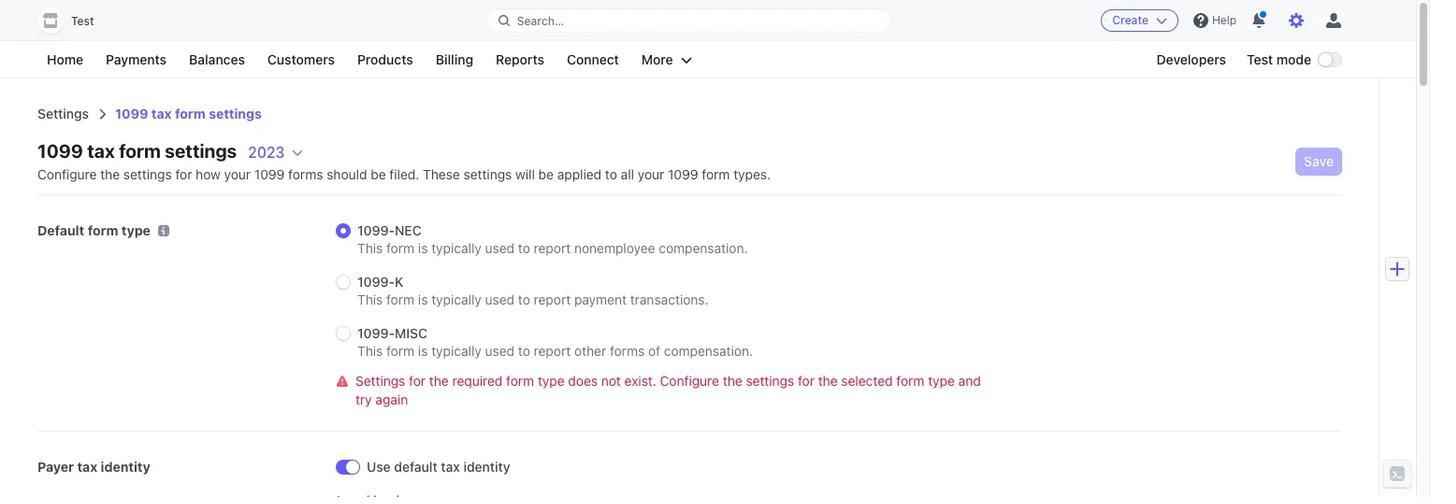 Task type: vqa. For each thing, say whether or not it's contained in the screenshot.
second svg icon from the left
no



Task type: locate. For each thing, give the bounding box(es) containing it.
use
[[367, 459, 391, 475]]

0 vertical spatial report
[[534, 240, 571, 256]]

exist.
[[625, 373, 657, 389]]

0 vertical spatial 1099-
[[357, 223, 395, 239]]

this inside 1099-k this form is typically used to report payment transactions.
[[357, 292, 383, 308]]

2 your from the left
[[638, 167, 665, 182]]

2 is from the top
[[418, 292, 428, 308]]

1 vertical spatial configure
[[660, 373, 720, 389]]

test up home
[[71, 14, 94, 28]]

report inside 1099-k this form is typically used to report payment transactions.
[[534, 292, 571, 308]]

form right selected
[[897, 373, 925, 389]]

2 typically from the top
[[432, 292, 482, 308]]

is inside 1099-k this form is typically used to report payment transactions.
[[418, 292, 428, 308]]

2 vertical spatial report
[[534, 343, 571, 359]]

to up 1099-k this form is typically used to report payment transactions.
[[518, 240, 530, 256]]

payments
[[106, 51, 167, 67]]

to inside 1099-k this form is typically used to report payment transactions.
[[518, 292, 530, 308]]

1 vertical spatial test
[[1247, 51, 1273, 67]]

reports
[[496, 51, 545, 67]]

for down misc
[[409, 373, 426, 389]]

0 horizontal spatial test
[[71, 14, 94, 28]]

identity
[[101, 459, 150, 475], [464, 459, 510, 475]]

your
[[224, 167, 251, 182], [638, 167, 665, 182]]

customers
[[268, 51, 335, 67]]

home link
[[37, 49, 93, 71]]

1 horizontal spatial identity
[[464, 459, 510, 475]]

mode
[[1277, 51, 1312, 67]]

1099 down 2023
[[254, 167, 285, 182]]

forms left of
[[610, 343, 645, 359]]

form inside 1099-nec this form is typically used to report nonemployee compensation.
[[387, 240, 415, 256]]

identity right "payer"
[[101, 459, 150, 475]]

1099- inside 1099-nec this form is typically used to report nonemployee compensation.
[[357, 223, 395, 239]]

2 vertical spatial typically
[[432, 343, 482, 359]]

1 vertical spatial report
[[534, 292, 571, 308]]

save
[[1304, 153, 1334, 169]]

this
[[357, 240, 383, 256], [357, 292, 383, 308], [357, 343, 383, 359]]

1 used from the top
[[485, 240, 515, 256]]

for left how
[[175, 167, 192, 182]]

1099- down nec
[[357, 274, 395, 290]]

used inside 1099-nec this form is typically used to report nonemployee compensation.
[[485, 240, 515, 256]]

0 horizontal spatial your
[[224, 167, 251, 182]]

1 vertical spatial 1099-
[[357, 274, 395, 290]]

is inside 1099-nec this form is typically used to report nonemployee compensation.
[[418, 240, 428, 256]]

2 report from the top
[[534, 292, 571, 308]]

to up 1099-misc this form is typically used to report other forms of compensation.
[[518, 292, 530, 308]]

configure up the default
[[37, 167, 97, 182]]

used up 1099-k this form is typically used to report payment transactions.
[[485, 240, 515, 256]]

is up misc
[[418, 292, 428, 308]]

compensation.
[[659, 240, 748, 256], [664, 343, 753, 359]]

help button
[[1186, 6, 1244, 36]]

tax down the settings link
[[87, 140, 115, 162]]

transactions.
[[630, 292, 709, 308]]

1 vertical spatial used
[[485, 292, 515, 308]]

1 is from the top
[[418, 240, 428, 256]]

typically for misc
[[432, 343, 482, 359]]

1099- for k
[[357, 274, 395, 290]]

2 vertical spatial used
[[485, 343, 515, 359]]

test for test
[[71, 14, 94, 28]]

1099- up 'k' at bottom left
[[357, 223, 395, 239]]

1 vertical spatial forms
[[610, 343, 645, 359]]

all
[[621, 167, 634, 182]]

forms left should
[[288, 167, 323, 182]]

1 horizontal spatial configure
[[660, 373, 720, 389]]

settings
[[209, 106, 262, 122], [165, 140, 237, 162], [123, 167, 172, 182], [464, 167, 512, 182], [746, 373, 795, 389]]

0 vertical spatial test
[[71, 14, 94, 28]]

used for nonemployee
[[485, 240, 515, 256]]

2 vertical spatial is
[[418, 343, 428, 359]]

search…
[[517, 14, 564, 28]]

products link
[[348, 49, 423, 71]]

used inside 1099-k this form is typically used to report payment transactions.
[[485, 292, 515, 308]]

report inside 1099-misc this form is typically used to report other forms of compensation.
[[534, 343, 571, 359]]

3 used from the top
[[485, 343, 515, 359]]

0 vertical spatial compensation.
[[659, 240, 748, 256]]

3 this from the top
[[357, 343, 383, 359]]

payments link
[[96, 49, 176, 71]]

configure down of
[[660, 373, 720, 389]]

3 1099- from the top
[[357, 326, 395, 342]]

1 vertical spatial compensation.
[[664, 343, 753, 359]]

tax
[[151, 106, 172, 122], [87, 140, 115, 162], [77, 459, 97, 475], [441, 459, 460, 475]]

1099-k this form is typically used to report payment transactions.
[[357, 274, 709, 308]]

1099- for misc
[[357, 326, 395, 342]]

identity right default
[[464, 459, 510, 475]]

form left types.
[[702, 167, 730, 182]]

balances link
[[180, 49, 254, 71]]

will
[[516, 167, 535, 182]]

1099
[[115, 106, 148, 122], [37, 140, 83, 162], [254, 167, 285, 182], [668, 167, 699, 182]]

1 horizontal spatial settings
[[356, 373, 405, 389]]

1099- for nec
[[357, 223, 395, 239]]

report left other
[[534, 343, 571, 359]]

should
[[327, 167, 367, 182]]

be right will
[[539, 167, 554, 182]]

3 typically from the top
[[432, 343, 482, 359]]

0 vertical spatial settings
[[37, 106, 89, 122]]

0 vertical spatial used
[[485, 240, 515, 256]]

1 horizontal spatial forms
[[610, 343, 645, 359]]

test
[[71, 14, 94, 28], [1247, 51, 1273, 67]]

form inside 1099-k this form is typically used to report payment transactions.
[[387, 292, 415, 308]]

typically for k
[[432, 292, 482, 308]]

0 horizontal spatial configure
[[37, 167, 97, 182]]

how
[[196, 167, 221, 182]]

applied
[[557, 167, 602, 182]]

1 report from the top
[[534, 240, 571, 256]]

form down 'k' at bottom left
[[387, 292, 415, 308]]

the
[[100, 167, 120, 182], [429, 373, 449, 389], [723, 373, 743, 389], [818, 373, 838, 389]]

0 vertical spatial typically
[[432, 240, 482, 256]]

1 horizontal spatial type
[[538, 373, 565, 389]]

Search… search field
[[487, 9, 892, 32]]

be
[[371, 167, 386, 182], [539, 167, 554, 182]]

selected
[[841, 373, 893, 389]]

used
[[485, 240, 515, 256], [485, 292, 515, 308], [485, 343, 515, 359]]

report up 1099-misc this form is typically used to report other forms of compensation.
[[534, 292, 571, 308]]

1 horizontal spatial test
[[1247, 51, 1273, 67]]

is for misc
[[418, 343, 428, 359]]

to down 1099-k this form is typically used to report payment transactions.
[[518, 343, 530, 359]]

1 vertical spatial is
[[418, 292, 428, 308]]

0 horizontal spatial identity
[[101, 459, 150, 475]]

2 1099- from the top
[[357, 274, 395, 290]]

2 used from the top
[[485, 292, 515, 308]]

billing
[[436, 51, 473, 67]]

1 vertical spatial typically
[[432, 292, 482, 308]]

0 horizontal spatial settings
[[37, 106, 89, 122]]

1 horizontal spatial be
[[539, 167, 554, 182]]

the right exist.
[[723, 373, 743, 389]]

settings inside the settings for the required form type does not exist. configure the settings for the selected form type and try again
[[356, 373, 405, 389]]

1099 tax form settings up how
[[37, 140, 237, 162]]

connect
[[567, 51, 619, 67]]

type left and
[[928, 373, 955, 389]]

used for payment
[[485, 292, 515, 308]]

to
[[605, 167, 617, 182], [518, 240, 530, 256], [518, 292, 530, 308], [518, 343, 530, 359]]

1099-
[[357, 223, 395, 239], [357, 274, 395, 290], [357, 326, 395, 342]]

1 vertical spatial settings
[[356, 373, 405, 389]]

0 horizontal spatial be
[[371, 167, 386, 182]]

type
[[122, 223, 151, 239], [538, 373, 565, 389], [928, 373, 955, 389]]

3 report from the top
[[534, 343, 571, 359]]

home
[[47, 51, 83, 67]]

to inside 1099-nec this form is typically used to report nonemployee compensation.
[[518, 240, 530, 256]]

1 typically from the top
[[432, 240, 482, 256]]

2 vertical spatial 1099-
[[357, 326, 395, 342]]

be left filed.
[[371, 167, 386, 182]]

try
[[356, 392, 372, 408]]

1 your from the left
[[224, 167, 251, 182]]

filed.
[[390, 167, 419, 182]]

1099- inside 1099-misc this form is typically used to report other forms of compensation.
[[357, 326, 395, 342]]

report
[[534, 240, 571, 256], [534, 292, 571, 308], [534, 343, 571, 359]]

settings
[[37, 106, 89, 122], [356, 373, 405, 389]]

configure
[[37, 167, 97, 182], [660, 373, 720, 389]]

typically inside 1099-misc this form is typically used to report other forms of compensation.
[[432, 343, 482, 359]]

type left the does
[[538, 373, 565, 389]]

1099-misc this form is typically used to report other forms of compensation.
[[357, 326, 753, 359]]

form down misc
[[387, 343, 415, 359]]

0 vertical spatial forms
[[288, 167, 323, 182]]

2 this from the top
[[357, 292, 383, 308]]

to for payment
[[518, 292, 530, 308]]

of
[[648, 343, 661, 359]]

1099- down 'k' at bottom left
[[357, 326, 395, 342]]

forms inside 1099-misc this form is typically used to report other forms of compensation.
[[610, 343, 645, 359]]

typically
[[432, 240, 482, 256], [432, 292, 482, 308], [432, 343, 482, 359]]

to for other
[[518, 343, 530, 359]]

create
[[1113, 13, 1149, 27]]

tax right "payer"
[[77, 459, 97, 475]]

report inside 1099-nec this form is typically used to report nonemployee compensation.
[[534, 240, 571, 256]]

1 this from the top
[[357, 240, 383, 256]]

compensation. up transactions.
[[659, 240, 748, 256]]

this inside 1099-misc this form is typically used to report other forms of compensation.
[[357, 343, 383, 359]]

report up 1099-k this form is typically used to report payment transactions.
[[534, 240, 571, 256]]

test for test mode
[[1247, 51, 1273, 67]]

not
[[601, 373, 621, 389]]

your right all
[[638, 167, 665, 182]]

test inside button
[[71, 14, 94, 28]]

more button
[[632, 49, 701, 71]]

is for k
[[418, 292, 428, 308]]

1099 right all
[[668, 167, 699, 182]]

test button
[[37, 7, 113, 34]]

1 1099- from the top
[[357, 223, 395, 239]]

for
[[175, 167, 192, 182], [409, 373, 426, 389], [798, 373, 815, 389]]

to inside 1099-misc this form is typically used to report other forms of compensation.
[[518, 343, 530, 359]]

is down nec
[[418, 240, 428, 256]]

forms
[[288, 167, 323, 182], [610, 343, 645, 359]]

your right how
[[224, 167, 251, 182]]

used up 1099-misc this form is typically used to report other forms of compensation.
[[485, 292, 515, 308]]

0 vertical spatial this
[[357, 240, 383, 256]]

typically inside 1099-k this form is typically used to report payment transactions.
[[432, 292, 482, 308]]

is inside 1099-misc this form is typically used to report other forms of compensation.
[[418, 343, 428, 359]]

used inside 1099-misc this form is typically used to report other forms of compensation.
[[485, 343, 515, 359]]

nec
[[395, 223, 422, 239]]

this inside 1099-nec this form is typically used to report nonemployee compensation.
[[357, 240, 383, 256]]

1099 tax form settings
[[115, 106, 262, 122], [37, 140, 237, 162]]

test mode
[[1247, 51, 1312, 67]]

form down 'balances' link
[[175, 106, 206, 122]]

form down nec
[[387, 240, 415, 256]]

settings down home link
[[37, 106, 89, 122]]

is down misc
[[418, 343, 428, 359]]

is
[[418, 240, 428, 256], [418, 292, 428, 308], [418, 343, 428, 359]]

form
[[175, 106, 206, 122], [119, 140, 161, 162], [702, 167, 730, 182], [88, 223, 118, 239], [387, 240, 415, 256], [387, 292, 415, 308], [387, 343, 415, 359], [506, 373, 534, 389], [897, 373, 925, 389]]

customers link
[[258, 49, 344, 71]]

3 is from the top
[[418, 343, 428, 359]]

settings up again
[[356, 373, 405, 389]]

for left selected
[[798, 373, 815, 389]]

typically inside 1099-nec this form is typically used to report nonemployee compensation.
[[432, 240, 482, 256]]

1 horizontal spatial your
[[638, 167, 665, 182]]

1 identity from the left
[[101, 459, 150, 475]]

1099 down the settings link
[[37, 140, 83, 162]]

used up required
[[485, 343, 515, 359]]

compensation. right of
[[664, 343, 753, 359]]

1099 tax form settings down 'balances' link
[[115, 106, 262, 122]]

type right the default
[[122, 223, 151, 239]]

1099- inside 1099-k this form is typically used to report payment transactions.
[[357, 274, 395, 290]]

payer tax identity
[[37, 459, 150, 475]]

2 vertical spatial this
[[357, 343, 383, 359]]

test left mode
[[1247, 51, 1273, 67]]

1 vertical spatial this
[[357, 292, 383, 308]]

0 vertical spatial is
[[418, 240, 428, 256]]

0 horizontal spatial forms
[[288, 167, 323, 182]]



Task type: describe. For each thing, give the bounding box(es) containing it.
developers link
[[1148, 49, 1236, 71]]

save button
[[1297, 148, 1342, 175]]

billing link
[[426, 49, 483, 71]]

to left all
[[605, 167, 617, 182]]

1 horizontal spatial for
[[409, 373, 426, 389]]

2 horizontal spatial for
[[798, 373, 815, 389]]

form right the default
[[88, 223, 118, 239]]

form inside 1099-misc this form is typically used to report other forms of compensation.
[[387, 343, 415, 359]]

balances
[[189, 51, 245, 67]]

1 be from the left
[[371, 167, 386, 182]]

again
[[376, 392, 408, 408]]

compensation. inside 1099-nec this form is typically used to report nonemployee compensation.
[[659, 240, 748, 256]]

these
[[423, 167, 460, 182]]

to for nonemployee
[[518, 240, 530, 256]]

the left selected
[[818, 373, 838, 389]]

settings for settings for the required form type does not exist. configure the settings for the selected form type and try again
[[356, 373, 405, 389]]

2 horizontal spatial type
[[928, 373, 955, 389]]

this for 1099-misc this form is typically used to report other forms of compensation.
[[357, 343, 383, 359]]

does
[[568, 373, 598, 389]]

other
[[574, 343, 606, 359]]

settings link
[[37, 106, 89, 122]]

1099 down payments link
[[115, 106, 148, 122]]

configure the settings for how your 1099 forms should be filed. these settings will be applied to all your 1099 form types.
[[37, 167, 771, 182]]

the up default form type
[[100, 167, 120, 182]]

report for nonemployee
[[534, 240, 571, 256]]

tax down payments link
[[151, 106, 172, 122]]

help
[[1213, 13, 1237, 27]]

more
[[642, 51, 673, 67]]

settings for settings
[[37, 106, 89, 122]]

typically for nec
[[432, 240, 482, 256]]

the left required
[[429, 373, 449, 389]]

settings for the required form type does not exist. configure the settings for the selected form type and try again
[[356, 373, 981, 408]]

form down payments link
[[119, 140, 161, 162]]

and
[[959, 373, 981, 389]]

reports link
[[487, 49, 554, 71]]

2 be from the left
[[539, 167, 554, 182]]

misc
[[395, 326, 428, 342]]

products
[[357, 51, 413, 67]]

k
[[395, 274, 404, 290]]

settings inside the settings for the required form type does not exist. configure the settings for the selected form type and try again
[[746, 373, 795, 389]]

create button
[[1102, 9, 1179, 32]]

developers
[[1157, 51, 1227, 67]]

report for payment
[[534, 292, 571, 308]]

default
[[394, 459, 438, 475]]

this for 1099-k this form is typically used to report payment transactions.
[[357, 292, 383, 308]]

nonemployee
[[574, 240, 655, 256]]

tax right default
[[441, 459, 460, 475]]

payer
[[37, 459, 74, 475]]

1099-nec this form is typically used to report nonemployee compensation.
[[357, 223, 748, 256]]

default form type
[[37, 223, 151, 239]]

use default tax identity
[[367, 459, 510, 475]]

2023
[[248, 144, 285, 161]]

types.
[[734, 167, 771, 182]]

used for other
[[485, 343, 515, 359]]

connect link
[[558, 49, 629, 71]]

this for 1099-nec this form is typically used to report nonemployee compensation.
[[357, 240, 383, 256]]

required
[[452, 373, 503, 389]]

form right required
[[506, 373, 534, 389]]

default
[[37, 223, 84, 239]]

configure inside the settings for the required form type does not exist. configure the settings for the selected form type and try again
[[660, 373, 720, 389]]

payment
[[574, 292, 627, 308]]

1 vertical spatial 1099 tax form settings
[[37, 140, 237, 162]]

0 vertical spatial configure
[[37, 167, 97, 182]]

is for nec
[[418, 240, 428, 256]]

0 vertical spatial 1099 tax form settings
[[115, 106, 262, 122]]

2 identity from the left
[[464, 459, 510, 475]]

0 horizontal spatial for
[[175, 167, 192, 182]]

compensation. inside 1099-misc this form is typically used to report other forms of compensation.
[[664, 343, 753, 359]]

report for other
[[534, 343, 571, 359]]

settings for the required form type does not exist. configure the settings for the selected form type and try again alert
[[337, 372, 992, 410]]

0 horizontal spatial type
[[122, 223, 151, 239]]



